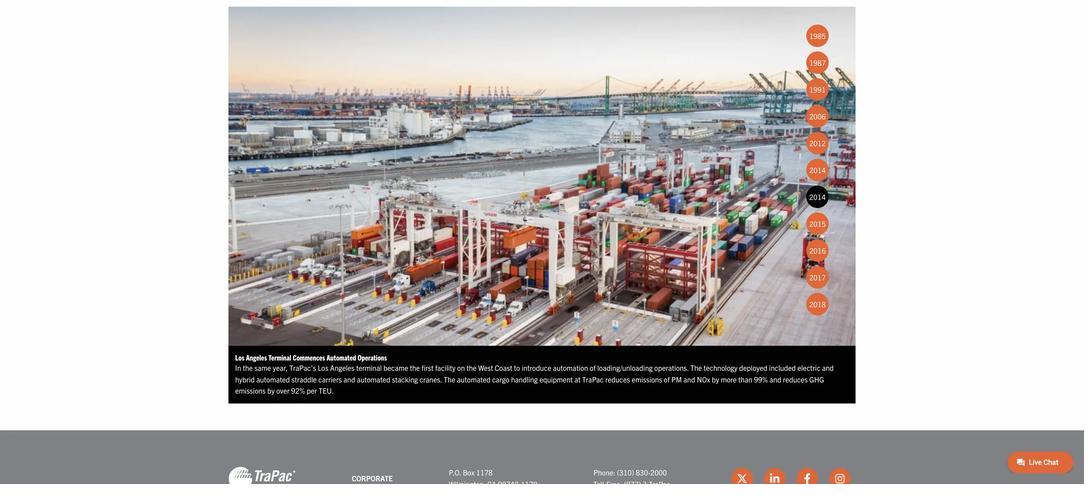 Task type: locate. For each thing, give the bounding box(es) containing it.
the down facility
[[444, 375, 455, 384]]

1 horizontal spatial angeles
[[330, 364, 355, 373]]

2014 up 2015
[[809, 193, 826, 202]]

830-
[[636, 469, 651, 478]]

2014
[[809, 166, 826, 175], [809, 193, 826, 202]]

emissions down hybrid
[[235, 387, 266, 396]]

2012
[[809, 139, 826, 148]]

emissions
[[632, 375, 662, 384], [235, 387, 266, 396]]

over
[[276, 387, 290, 396]]

0 vertical spatial los
[[235, 353, 244, 362]]

phone:
[[594, 469, 615, 478]]

the
[[243, 364, 253, 373], [410, 364, 420, 373], [467, 364, 477, 373]]

the right in in the left bottom of the page
[[243, 364, 253, 373]]

0 horizontal spatial by
[[267, 387, 275, 396]]

0 horizontal spatial the
[[243, 364, 253, 373]]

1 reduces from the left
[[605, 375, 630, 384]]

0 vertical spatial of
[[590, 364, 596, 373]]

0 horizontal spatial automated
[[256, 375, 290, 384]]

angeles
[[246, 353, 267, 362], [330, 364, 355, 373]]

1991
[[809, 85, 826, 94]]

0 horizontal spatial reduces
[[605, 375, 630, 384]]

corporate
[[352, 474, 393, 483]]

and down included
[[770, 375, 781, 384]]

by
[[712, 375, 719, 384], [267, 387, 275, 396]]

technology
[[704, 364, 738, 373]]

footer containing p.o. box 1178
[[0, 431, 1084, 485]]

electric
[[798, 364, 821, 373]]

0 vertical spatial 2014
[[809, 166, 826, 175]]

reduces down included
[[783, 375, 808, 384]]

and
[[822, 364, 834, 373], [344, 375, 355, 384], [684, 375, 695, 384], [770, 375, 781, 384]]

los up carriers
[[318, 364, 328, 373]]

1 vertical spatial the
[[444, 375, 455, 384]]

2 2014 from the top
[[809, 193, 826, 202]]

1 horizontal spatial by
[[712, 375, 719, 384]]

the left first
[[410, 364, 420, 373]]

footer
[[0, 431, 1084, 485]]

carriers
[[318, 375, 342, 384]]

1 horizontal spatial reduces
[[783, 375, 808, 384]]

straddle
[[292, 375, 317, 384]]

commences
[[293, 353, 325, 362]]

of up trapac at the bottom of page
[[590, 364, 596, 373]]

0 horizontal spatial angeles
[[246, 353, 267, 362]]

2 horizontal spatial automated
[[457, 375, 491, 384]]

trapac los angeles image
[[228, 7, 856, 346]]

automated down year,
[[256, 375, 290, 384]]

at
[[574, 375, 581, 384]]

2 horizontal spatial the
[[467, 364, 477, 373]]

equipment
[[539, 375, 573, 384]]

reduces down loading/unloading
[[605, 375, 630, 384]]

2014 down 2012
[[809, 166, 826, 175]]

automated
[[256, 375, 290, 384], [357, 375, 390, 384], [457, 375, 491, 384]]

angeles down automated
[[330, 364, 355, 373]]

deployed
[[739, 364, 767, 373]]

1 vertical spatial of
[[664, 375, 670, 384]]

and right the "pm"
[[684, 375, 695, 384]]

automated down west
[[457, 375, 491, 384]]

of left the "pm"
[[664, 375, 670, 384]]

emissions down loading/unloading
[[632, 375, 662, 384]]

on
[[457, 364, 465, 373]]

0 horizontal spatial emissions
[[235, 387, 266, 396]]

los
[[235, 353, 244, 362], [318, 364, 328, 373]]

1 horizontal spatial the
[[410, 364, 420, 373]]

0 vertical spatial by
[[712, 375, 719, 384]]

by right nox
[[712, 375, 719, 384]]

2 automated from the left
[[357, 375, 390, 384]]

in
[[235, 364, 241, 373]]

the up nox
[[690, 364, 702, 373]]

angeles up the same on the bottom of the page
[[246, 353, 267, 362]]

reduces
[[605, 375, 630, 384], [783, 375, 808, 384]]

los up in in the left bottom of the page
[[235, 353, 244, 362]]

terminal
[[356, 364, 382, 373]]

box
[[463, 469, 475, 478]]

nox
[[697, 375, 710, 384]]

west
[[478, 364, 493, 373]]

los angeles terminal commences automated operations in the same year, trapac's los angeles terminal became the first facility on the west coast to introduce automation of loading/unloading operations. the technology deployed included electric and hybrid automated straddle carriers and automated stacking cranes. the automated cargo handling equipment at trapac reduces emissions of pm and nox by more than 99% and reduces ghg emissions by over 92% per teu.
[[235, 353, 834, 396]]

1 vertical spatial los
[[318, 364, 328, 373]]

than
[[738, 375, 752, 384]]

92%
[[291, 387, 305, 396]]

1 automated from the left
[[256, 375, 290, 384]]

1 vertical spatial angeles
[[330, 364, 355, 373]]

the
[[690, 364, 702, 373], [444, 375, 455, 384]]

0 vertical spatial the
[[690, 364, 702, 373]]

same
[[254, 364, 271, 373]]

the right the on
[[467, 364, 477, 373]]

3 the from the left
[[467, 364, 477, 373]]

1 horizontal spatial automated
[[357, 375, 390, 384]]

cargo
[[492, 375, 509, 384]]

coast
[[495, 364, 512, 373]]

1 horizontal spatial of
[[664, 375, 670, 384]]

of
[[590, 364, 596, 373], [664, 375, 670, 384]]

99%
[[754, 375, 768, 384]]

2016
[[809, 247, 826, 256]]

1987
[[809, 58, 826, 67]]

1 vertical spatial 2014
[[809, 193, 826, 202]]

loading/unloading
[[597, 364, 653, 373]]

became
[[383, 364, 408, 373]]

ghg
[[809, 375, 824, 384]]

2017
[[809, 273, 826, 282]]

by left over
[[267, 387, 275, 396]]

1 horizontal spatial emissions
[[632, 375, 662, 384]]

1 vertical spatial by
[[267, 387, 275, 396]]

automated down terminal
[[357, 375, 390, 384]]

1 horizontal spatial the
[[690, 364, 702, 373]]

year,
[[273, 364, 288, 373]]

2000
[[650, 469, 667, 478]]



Task type: vqa. For each thing, say whether or not it's contained in the screenshot.
FOCUS: CLIMATE ACTION link
no



Task type: describe. For each thing, give the bounding box(es) containing it.
pm
[[671, 375, 682, 384]]

1 the from the left
[[243, 364, 253, 373]]

and up ghg
[[822, 364, 834, 373]]

to
[[514, 364, 520, 373]]

per
[[307, 387, 317, 396]]

teu.
[[319, 387, 334, 396]]

0 horizontal spatial of
[[590, 364, 596, 373]]

1 2014 from the top
[[809, 166, 826, 175]]

stacking
[[392, 375, 418, 384]]

1 horizontal spatial los
[[318, 364, 328, 373]]

phone: (310) 830-2000
[[594, 469, 667, 478]]

p.o. box 1178
[[449, 469, 493, 478]]

automated
[[327, 353, 356, 362]]

0 vertical spatial emissions
[[632, 375, 662, 384]]

2015
[[809, 220, 826, 229]]

hybrid
[[235, 375, 255, 384]]

operations.
[[654, 364, 689, 373]]

handling
[[511, 375, 538, 384]]

corporate image
[[228, 467, 296, 485]]

2 the from the left
[[410, 364, 420, 373]]

0 vertical spatial angeles
[[246, 353, 267, 362]]

1 vertical spatial emissions
[[235, 387, 266, 396]]

trapac's
[[289, 364, 316, 373]]

(310)
[[617, 469, 634, 478]]

3 automated from the left
[[457, 375, 491, 384]]

and right carriers
[[344, 375, 355, 384]]

first
[[422, 364, 434, 373]]

operations
[[358, 353, 387, 362]]

more
[[721, 375, 737, 384]]

2006
[[809, 112, 826, 121]]

introduce
[[522, 364, 551, 373]]

facility
[[435, 364, 456, 373]]

cranes.
[[420, 375, 442, 384]]

p.o.
[[449, 469, 461, 478]]

trapac
[[582, 375, 604, 384]]

included
[[769, 364, 796, 373]]

1985
[[809, 32, 826, 40]]

2018
[[809, 300, 826, 309]]

automation
[[553, 364, 588, 373]]

0 horizontal spatial the
[[444, 375, 455, 384]]

0 horizontal spatial los
[[235, 353, 244, 362]]

1178
[[476, 469, 493, 478]]

2 reduces from the left
[[783, 375, 808, 384]]

terminal
[[268, 353, 291, 362]]



